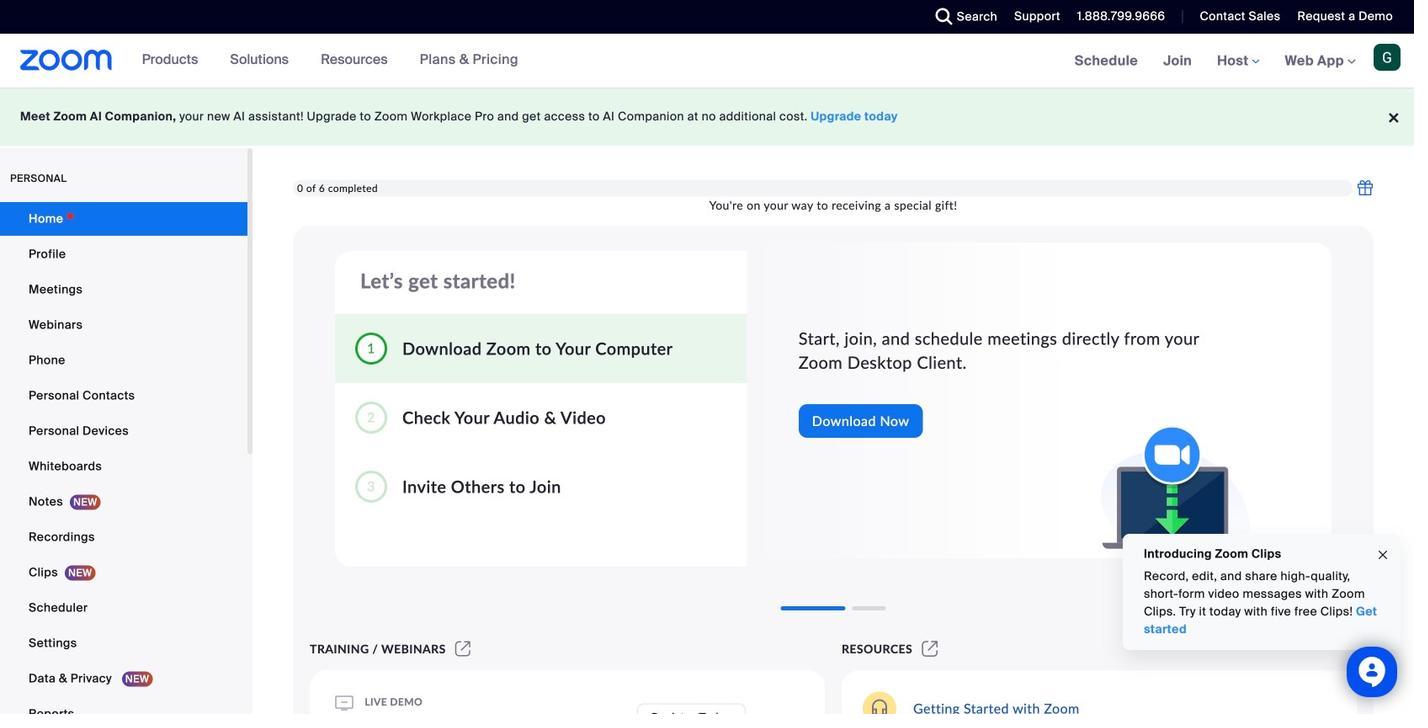 Task type: locate. For each thing, give the bounding box(es) containing it.
banner
[[0, 34, 1415, 89]]

0 horizontal spatial window new image
[[453, 642, 473, 656]]

window new image
[[453, 642, 473, 656], [920, 642, 941, 656]]

2 window new image from the left
[[920, 642, 941, 656]]

1 horizontal spatial window new image
[[920, 642, 941, 656]]

footer
[[0, 88, 1415, 146]]

personal menu menu
[[0, 202, 248, 714]]

meetings navigation
[[1063, 34, 1415, 89]]

zoom logo image
[[20, 50, 113, 71]]



Task type: vqa. For each thing, say whether or not it's contained in the screenshot.
More options for Copy of game 'icon'
no



Task type: describe. For each thing, give the bounding box(es) containing it.
product information navigation
[[129, 34, 531, 88]]

profile picture image
[[1374, 44, 1401, 71]]

close image
[[1377, 546, 1390, 565]]

1 window new image from the left
[[453, 642, 473, 656]]



